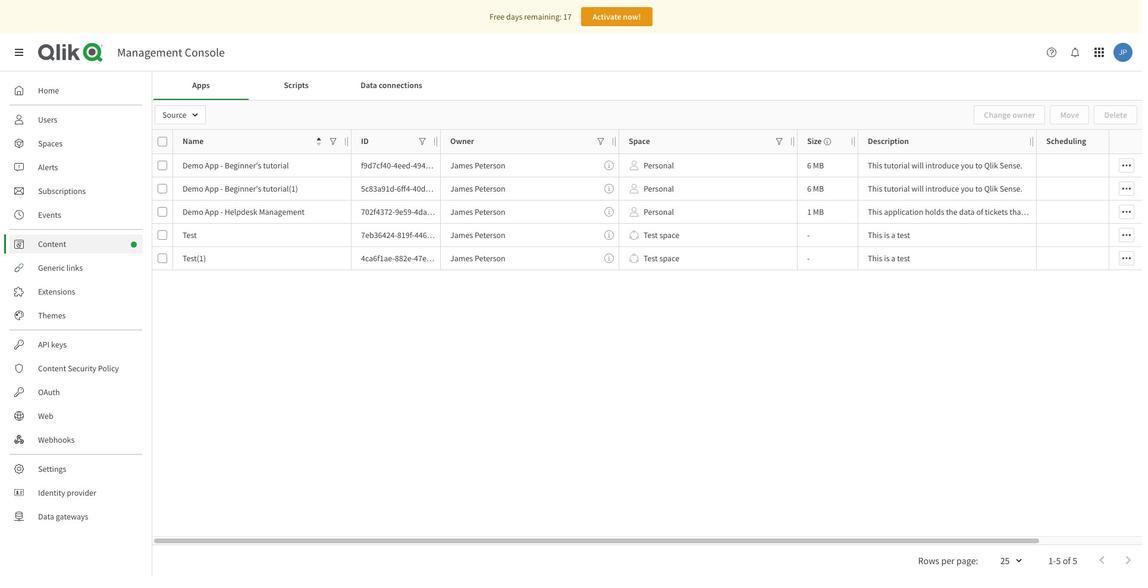Task type: describe. For each thing, give the bounding box(es) containing it.
api keys link
[[10, 335, 143, 354]]

you for 98092b39a0cb
[[962, 160, 974, 171]]

policy
[[98, 363, 119, 374]]

remaining:
[[525, 11, 562, 22]]

peterson for c373989453f1
[[475, 230, 506, 241]]

space for c373989453f1
[[660, 230, 680, 241]]

personal for 5c83a91d-6ff4-40d0-bc8d-6a7f904bb826
[[644, 183, 675, 194]]

446d-
[[415, 230, 435, 241]]

api
[[38, 339, 50, 350]]

test space for 7eb36424-819f-446d-91dd-c373989453f1
[[644, 230, 680, 241]]

introduce for f9d7cf40-4eed-4947-84a4-98092b39a0cb
[[926, 160, 960, 171]]

24cce0e4946d
[[452, 253, 501, 264]]

a for 7eb36424-819f-446d-91dd-c373989453f1
[[892, 230, 896, 241]]

7dfc04349ea3
[[453, 207, 501, 217]]

management console element
[[117, 45, 225, 60]]

rows
[[919, 555, 940, 567]]

home link
[[10, 81, 143, 100]]

james peterson image
[[1114, 43, 1133, 62]]

owner
[[451, 136, 475, 147]]

of
[[1064, 555, 1072, 567]]

personal for 702f4372-9e59-4da7-9883-7dfc04349ea3
[[644, 207, 675, 217]]

activate now! link
[[582, 7, 653, 26]]

james peterson for 98092b39a0cb
[[451, 160, 506, 171]]

rows per page:
[[919, 555, 979, 567]]

a for 4ca6f1ae-882e-47e4-83cc-24cce0e4946d
[[892, 253, 896, 264]]

provider
[[67, 488, 96, 498]]

demo app - beginner's tutorial
[[183, 160, 289, 171]]

activate
[[593, 11, 622, 22]]

- for demo app - beginner's tutorial
[[221, 160, 223, 171]]

webhooks
[[38, 435, 75, 445]]

content for content
[[38, 239, 66, 249]]

to for 5c83a91d-6ff4-40d0-bc8d-6a7f904bb826
[[976, 183, 983, 194]]

generic links link
[[10, 258, 143, 277]]

app for demo app - beginner's tutorial(1)
[[205, 183, 219, 194]]

james peterson for 24cce0e4946d
[[451, 253, 506, 264]]

0 vertical spatial management
[[117, 45, 182, 60]]

test(1)
[[183, 253, 206, 264]]

spaces
[[38, 138, 63, 149]]

helpdesk
[[225, 207, 258, 217]]

5c83a91d-6ff4-40d0-bc8d-6a7f904bb826
[[361, 183, 501, 194]]

this is a test for 4ca6f1ae-882e-47e4-83cc-24cce0e4946d
[[869, 253, 911, 264]]

1-
[[1049, 555, 1057, 567]]

themes
[[38, 310, 66, 321]]

data gateways
[[38, 511, 88, 522]]

data connections
[[361, 80, 423, 91]]

app for demo app - beginner's tutorial
[[205, 160, 219, 171]]

settings
[[38, 464, 66, 474]]

is for 7eb36424-819f-446d-91dd-c373989453f1
[[885, 230, 890, 241]]

40d0-
[[413, 183, 433, 194]]

data gateways link
[[10, 507, 143, 526]]

connections
[[379, 80, 423, 91]]

oauth link
[[10, 383, 143, 402]]

4eed-
[[394, 160, 413, 171]]

identity provider
[[38, 488, 96, 498]]

this for 5c83a91d-6ff4-40d0-bc8d-6a7f904bb826
[[869, 183, 883, 194]]

this for f9d7cf40-4eed-4947-84a4-98092b39a0cb
[[869, 160, 883, 171]]

spaces link
[[10, 134, 143, 153]]

space for 24cce0e4946d
[[660, 253, 680, 264]]

f9d7cf40-4eed-4947-84a4-98092b39a0cb element
[[361, 160, 502, 171]]

apps
[[192, 80, 210, 91]]

7eb36424-819f-446d-91dd-c373989453f1 element
[[361, 229, 502, 241]]

tutorial(1)
[[263, 183, 298, 194]]

5c83a91d-
[[361, 183, 397, 194]]

name button
[[183, 134, 321, 150]]

identity provider link
[[10, 483, 143, 502]]

description
[[869, 136, 910, 147]]

content security policy link
[[10, 359, 143, 378]]

1 mb
[[808, 207, 825, 217]]

will for f9d7cf40-4eed-4947-84a4-98092b39a0cb
[[912, 160, 925, 171]]

api keys
[[38, 339, 67, 350]]

peterson for 24cce0e4946d
[[475, 253, 506, 264]]

apps button
[[154, 71, 249, 100]]

mb for 7dfc04349ea3
[[814, 207, 825, 217]]

peterson for 7dfc04349ea3
[[475, 207, 506, 217]]

id
[[361, 136, 369, 147]]

17
[[564, 11, 572, 22]]

james for 91dd-
[[451, 230, 473, 241]]

6 for f9d7cf40-4eed-4947-84a4-98092b39a0cb
[[808, 160, 812, 171]]

james peterson for c373989453f1
[[451, 230, 506, 241]]

702f4372-9e59-4da7-9883-7dfc04349ea3 element
[[361, 206, 501, 218]]

7eb36424-
[[361, 230, 398, 241]]

this tutorial will introduce you to qlik sense. for 6a7f904bb826
[[869, 183, 1023, 194]]

subscriptions
[[38, 186, 86, 196]]

james for bc8d-
[[451, 183, 473, 194]]

security
[[68, 363, 96, 374]]

settings link
[[10, 460, 143, 479]]

home
[[38, 85, 59, 96]]

tab list containing apps
[[154, 71, 1142, 100]]

25
[[1001, 555, 1011, 567]]

47e4-
[[414, 253, 434, 264]]

free
[[490, 11, 505, 22]]

demo app - helpdesk management
[[183, 207, 305, 217]]

demo for demo app - beginner's tutorial(1)
[[183, 183, 203, 194]]

84a4-
[[433, 160, 452, 171]]

alerts link
[[10, 158, 143, 177]]

- for demo app - beginner's tutorial(1)
[[221, 183, 223, 194]]

users link
[[10, 110, 143, 129]]

source
[[163, 110, 187, 120]]

1 vertical spatial management
[[259, 207, 305, 217]]

98092b39a0cb
[[452, 160, 502, 171]]

you for 6a7f904bb826
[[962, 183, 974, 194]]

james peterson for 6a7f904bb826
[[451, 183, 506, 194]]

test for 4ca6f1ae-882e-47e4-83cc-24cce0e4946d
[[644, 253, 658, 264]]

keys
[[51, 339, 67, 350]]

name
[[183, 136, 204, 147]]

2 5 from the left
[[1073, 555, 1078, 567]]

alerts
[[38, 162, 58, 173]]

demo for demo app - beginner's tutorial
[[183, 160, 203, 171]]

scripts button
[[249, 71, 344, 100]]

data for data gateways
[[38, 511, 54, 522]]

now!
[[623, 11, 642, 22]]

4da7-
[[415, 207, 434, 217]]



Task type: locate. For each thing, give the bounding box(es) containing it.
2 introduce from the top
[[926, 183, 960, 194]]

5 james from the top
[[451, 253, 473, 264]]

0 vertical spatial introduce
[[926, 160, 960, 171]]

1 is from the top
[[885, 230, 890, 241]]

0 vertical spatial this is a test
[[869, 230, 911, 241]]

data down identity
[[38, 511, 54, 522]]

0 horizontal spatial management
[[117, 45, 182, 60]]

1 this from the top
[[869, 160, 883, 171]]

test
[[898, 230, 911, 241], [898, 253, 911, 264]]

819f-
[[398, 230, 415, 241]]

91dd-
[[435, 230, 455, 241]]

peterson down 7dfc04349ea3
[[475, 230, 506, 241]]

console
[[185, 45, 225, 60]]

1 vertical spatial sense.
[[1001, 183, 1023, 194]]

free days remaining: 17
[[490, 11, 572, 22]]

beginner's up demo app - helpdesk management
[[225, 183, 262, 194]]

will for 5c83a91d-6ff4-40d0-bc8d-6a7f904bb826
[[912, 183, 925, 194]]

0 vertical spatial 6
[[808, 160, 812, 171]]

0 horizontal spatial data
[[38, 511, 54, 522]]

test
[[183, 230, 197, 241], [644, 230, 658, 241], [644, 253, 658, 264]]

1 vertical spatial personal
[[644, 183, 675, 194]]

mb
[[814, 160, 825, 171], [814, 183, 825, 194], [814, 207, 825, 217]]

beginner's up demo app - beginner's tutorial(1)
[[225, 160, 262, 171]]

2 space from the top
[[660, 253, 680, 264]]

scripts
[[284, 80, 309, 91]]

management
[[117, 45, 182, 60], [259, 207, 305, 217]]

2 qlik from the top
[[985, 183, 999, 194]]

6 mb down size
[[808, 160, 825, 171]]

this application holds the data of tickets that are submitted by internal employees to the it department. it includes when a computer needs to be upgraded or a mobile phone does not work. each ticket is assigned to an it resource, but an it manager, s/he needs to be aware which tickets came in as a high priority, or which tickets have not been assigned to any resources yet. element
[[869, 206, 1032, 218]]

size refers to the base memory footprint of the application. image
[[825, 138, 832, 145]]

4 james peterson from the top
[[451, 230, 506, 241]]

tab list
[[154, 71, 1142, 100]]

3 demo from the top
[[183, 207, 203, 217]]

6a7f904bb826
[[452, 183, 501, 194]]

1 personal space image from the top
[[630, 161, 639, 170]]

3 peterson from the top
[[475, 207, 506, 217]]

content inside content link
[[38, 239, 66, 249]]

shared space image
[[630, 230, 639, 240], [630, 254, 639, 263]]

1 vertical spatial app
[[205, 183, 219, 194]]

2 a from the top
[[892, 253, 896, 264]]

2 vertical spatial personal
[[644, 207, 675, 217]]

content security policy
[[38, 363, 119, 374]]

2 this is a test from the top
[[869, 253, 911, 264]]

tutorial
[[263, 160, 289, 171], [885, 160, 911, 171], [885, 183, 911, 194]]

1 you from the top
[[962, 160, 974, 171]]

0 vertical spatial shared space image
[[630, 230, 639, 240]]

james down 98092b39a0cb
[[451, 183, 473, 194]]

james peterson up c373989453f1
[[451, 207, 506, 217]]

james peterson down c373989453f1
[[451, 253, 506, 264]]

2 vertical spatial demo
[[183, 207, 203, 217]]

2 you from the top
[[962, 183, 974, 194]]

management console
[[117, 45, 225, 60]]

f9d7cf40-4eed-4947-84a4-98092b39a0cb
[[361, 160, 502, 171]]

content down api keys
[[38, 363, 66, 374]]

beginner's for tutorial
[[225, 160, 262, 171]]

1 horizontal spatial data
[[361, 80, 377, 91]]

1 vertical spatial demo
[[183, 183, 203, 194]]

mb down size
[[814, 160, 825, 171]]

1 vertical spatial qlik
[[985, 183, 999, 194]]

2 james peterson from the top
[[451, 183, 506, 194]]

personal space image for 6a7f904bb826
[[630, 184, 639, 193]]

demo
[[183, 160, 203, 171], [183, 183, 203, 194], [183, 207, 203, 217]]

1 beginner's from the top
[[225, 160, 262, 171]]

1 vertical spatial test space
[[644, 253, 680, 264]]

peterson up c373989453f1
[[475, 207, 506, 217]]

1 vertical spatial beginner's
[[225, 183, 262, 194]]

scheduling
[[1047, 136, 1087, 147]]

1 vertical spatial 6 mb
[[808, 183, 825, 194]]

this for 4ca6f1ae-882e-47e4-83cc-24cce0e4946d
[[869, 253, 883, 264]]

2 shared space image from the top
[[630, 254, 639, 263]]

3 app from the top
[[205, 207, 219, 217]]

beginner's for tutorial(1)
[[225, 183, 262, 194]]

0 vertical spatial you
[[962, 160, 974, 171]]

1 introduce from the top
[[926, 160, 960, 171]]

0 vertical spatial beginner's
[[225, 160, 262, 171]]

1 vertical spatial introduce
[[926, 183, 960, 194]]

mb up '1 mb'
[[814, 183, 825, 194]]

peterson for 98092b39a0cb
[[475, 160, 506, 171]]

0 vertical spatial demo
[[183, 160, 203, 171]]

1 vertical spatial this tutorial will introduce you to qlik sense.
[[869, 183, 1023, 194]]

1-5 of 5
[[1049, 555, 1078, 567]]

web link
[[10, 407, 143, 426]]

1 vertical spatial will
[[912, 183, 925, 194]]

6 mb up '1 mb'
[[808, 183, 825, 194]]

0 vertical spatial is
[[885, 230, 890, 241]]

1 mb from the top
[[814, 160, 825, 171]]

2 is from the top
[[885, 253, 890, 264]]

2 test from the top
[[898, 253, 911, 264]]

3 mb from the top
[[814, 207, 825, 217]]

to for f9d7cf40-4eed-4947-84a4-98092b39a0cb
[[976, 160, 983, 171]]

2 james from the top
[[451, 183, 473, 194]]

per
[[942, 555, 955, 567]]

app up demo app - beginner's tutorial(1)
[[205, 160, 219, 171]]

1 qlik from the top
[[985, 160, 999, 171]]

space
[[629, 136, 651, 147]]

6 mb for 6a7f904bb826
[[808, 183, 825, 194]]

is for 4ca6f1ae-882e-47e4-83cc-24cce0e4946d
[[885, 253, 890, 264]]

james peterson for 7dfc04349ea3
[[451, 207, 506, 217]]

0 vertical spatial will
[[912, 160, 925, 171]]

1 this tutorial will introduce you to qlik sense. from the top
[[869, 160, 1023, 171]]

james down owner
[[451, 160, 473, 171]]

0 vertical spatial sense.
[[1001, 160, 1023, 171]]

2 vertical spatial app
[[205, 207, 219, 217]]

3 james from the top
[[451, 207, 473, 217]]

1 to from the top
[[976, 160, 983, 171]]

1 vertical spatial test
[[898, 253, 911, 264]]

content up generic
[[38, 239, 66, 249]]

0 vertical spatial a
[[892, 230, 896, 241]]

james down c373989453f1
[[451, 253, 473, 264]]

generic links
[[38, 263, 83, 273]]

5 peterson from the top
[[475, 253, 506, 264]]

james for 84a4-
[[451, 160, 473, 171]]

2 app from the top
[[205, 183, 219, 194]]

management down tutorial(1) at top
[[259, 207, 305, 217]]

2 this from the top
[[869, 183, 883, 194]]

peterson for 6a7f904bb826
[[475, 183, 506, 194]]

this for 7eb36424-819f-446d-91dd-c373989453f1
[[869, 230, 883, 241]]

extensions link
[[10, 282, 143, 301]]

personal space image up personal space image
[[630, 184, 639, 193]]

web
[[38, 411, 53, 421]]

app down demo app - beginner's tutorial
[[205, 183, 219, 194]]

peterson down c373989453f1
[[475, 253, 506, 264]]

is
[[885, 230, 890, 241], [885, 253, 890, 264]]

6ff4-
[[397, 183, 413, 194]]

users
[[38, 114, 57, 125]]

james down 6a7f904bb826
[[451, 207, 473, 217]]

- for demo app - helpdesk management
[[221, 207, 223, 217]]

1 sense. from the top
[[1001, 160, 1023, 171]]

Source field
[[155, 105, 206, 124]]

this tutorial will introduce you to qlik sense. for 98092b39a0cb
[[869, 160, 1023, 171]]

1 personal from the top
[[644, 160, 675, 171]]

personal space image for 98092b39a0cb
[[630, 161, 639, 170]]

c373989453f1
[[455, 230, 502, 241]]

this tutorial will introduce you to qlik sense.
[[869, 160, 1023, 171], [869, 183, 1023, 194]]

0 vertical spatial data
[[361, 80, 377, 91]]

test for 7eb36424-819f-446d-91dd-c373989453f1
[[644, 230, 658, 241]]

activate now!
[[593, 11, 642, 22]]

james for 83cc-
[[451, 253, 473, 264]]

personal space image down space
[[630, 161, 639, 170]]

1 demo from the top
[[183, 160, 203, 171]]

demo app - beginner's tutorial(1)
[[183, 183, 298, 194]]

1 vertical spatial to
[[976, 183, 983, 194]]

new connector image
[[131, 242, 137, 248]]

events
[[38, 210, 61, 220]]

1 vertical spatial content
[[38, 363, 66, 374]]

2 sense. from the top
[[1001, 183, 1023, 194]]

james peterson up 6a7f904bb826
[[451, 160, 506, 171]]

1 6 mb from the top
[[808, 160, 825, 171]]

4ca6f1ae-882e-47e4-83cc-24cce0e4946d
[[361, 253, 501, 264]]

0 vertical spatial space
[[660, 230, 680, 241]]

4947-
[[413, 160, 433, 171]]

management left console
[[117, 45, 182, 60]]

subscriptions link
[[10, 182, 143, 201]]

personal
[[644, 160, 675, 171], [644, 183, 675, 194], [644, 207, 675, 217]]

1 content from the top
[[38, 239, 66, 249]]

gateways
[[56, 511, 88, 522]]

3 james peterson from the top
[[451, 207, 506, 217]]

1 horizontal spatial 5
[[1073, 555, 1078, 567]]

0 vertical spatial personal
[[644, 160, 675, 171]]

Rows per page: 25 field
[[984, 551, 1025, 570]]

2 personal from the top
[[644, 183, 675, 194]]

a
[[892, 230, 896, 241], [892, 253, 896, 264]]

test space for 4ca6f1ae-882e-47e4-83cc-24cce0e4946d
[[644, 253, 680, 264]]

to
[[976, 160, 983, 171], [976, 183, 983, 194]]

1
[[808, 207, 812, 217]]

themes link
[[10, 306, 143, 325]]

2 6 from the top
[[808, 183, 812, 194]]

app left helpdesk
[[205, 207, 219, 217]]

days
[[507, 11, 523, 22]]

mb right 1
[[814, 207, 825, 217]]

1 vertical spatial shared space image
[[630, 254, 639, 263]]

qlik for 6a7f904bb826
[[985, 183, 999, 194]]

extensions
[[38, 286, 75, 297]]

6 mb for 98092b39a0cb
[[808, 160, 825, 171]]

2 demo from the top
[[183, 183, 203, 194]]

content for content security policy
[[38, 363, 66, 374]]

identity
[[38, 488, 65, 498]]

2 peterson from the top
[[475, 183, 506, 194]]

close sidebar menu image
[[14, 48, 24, 57]]

james for 9883-
[[451, 207, 473, 217]]

content inside content security policy link
[[38, 363, 66, 374]]

webhooks link
[[10, 430, 143, 449]]

links
[[66, 263, 83, 273]]

5 left of
[[1057, 555, 1062, 567]]

6 for 5c83a91d-6ff4-40d0-bc8d-6a7f904bb826
[[808, 183, 812, 194]]

tutorial for 5c83a91d-6ff4-40d0-bc8d-6a7f904bb826
[[885, 183, 911, 194]]

4 james from the top
[[451, 230, 473, 241]]

2 beginner's from the top
[[225, 183, 262, 194]]

1 peterson from the top
[[475, 160, 506, 171]]

james peterson down 7dfc04349ea3
[[451, 230, 506, 241]]

1 vertical spatial mb
[[814, 183, 825, 194]]

1 test from the top
[[898, 230, 911, 241]]

9883-
[[434, 207, 453, 217]]

data inside navigation pane element
[[38, 511, 54, 522]]

0 vertical spatial test
[[898, 230, 911, 241]]

sense. for f9d7cf40-4eed-4947-84a4-98092b39a0cb
[[1001, 160, 1023, 171]]

peterson
[[475, 160, 506, 171], [475, 183, 506, 194], [475, 207, 506, 217], [475, 230, 506, 241], [475, 253, 506, 264]]

2 content from the top
[[38, 363, 66, 374]]

1 james from the top
[[451, 160, 473, 171]]

9e59-
[[395, 207, 415, 217]]

peterson up 6a7f904bb826
[[475, 160, 506, 171]]

tutorial for f9d7cf40-4eed-4947-84a4-98092b39a0cb
[[885, 160, 911, 171]]

introduce
[[926, 160, 960, 171], [926, 183, 960, 194]]

5 right of
[[1073, 555, 1078, 567]]

demo for demo app - helpdesk management
[[183, 207, 203, 217]]

this
[[869, 160, 883, 171], [869, 183, 883, 194], [869, 230, 883, 241], [869, 253, 883, 264]]

navigation pane element
[[0, 76, 152, 531]]

data inside "button"
[[361, 80, 377, 91]]

1 shared space image from the top
[[630, 230, 639, 240]]

oauth
[[38, 387, 60, 398]]

2 vertical spatial mb
[[814, 207, 825, 217]]

personal space image
[[630, 207, 639, 217]]

test space
[[644, 230, 680, 241], [644, 253, 680, 264]]

shared space image for c373989453f1
[[630, 230, 639, 240]]

6 up 1
[[808, 183, 812, 194]]

1 5 from the left
[[1057, 555, 1062, 567]]

1 vertical spatial this is a test
[[869, 253, 911, 264]]

0 horizontal spatial 5
[[1057, 555, 1062, 567]]

2 this tutorial will introduce you to qlik sense. from the top
[[869, 183, 1023, 194]]

sense.
[[1001, 160, 1023, 171], [1001, 183, 1023, 194]]

1 vertical spatial space
[[660, 253, 680, 264]]

0 vertical spatial 6 mb
[[808, 160, 825, 171]]

2 personal space image from the top
[[630, 184, 639, 193]]

will
[[912, 160, 925, 171], [912, 183, 925, 194]]

sense. for 5c83a91d-6ff4-40d0-bc8d-6a7f904bb826
[[1001, 183, 1023, 194]]

1 vertical spatial data
[[38, 511, 54, 522]]

1 vertical spatial a
[[892, 253, 896, 264]]

generic
[[38, 263, 65, 273]]

2 6 mb from the top
[[808, 183, 825, 194]]

james peterson up 7dfc04349ea3
[[451, 183, 506, 194]]

1 will from the top
[[912, 160, 925, 171]]

this is a test
[[869, 230, 911, 241], [869, 253, 911, 264]]

5 james peterson from the top
[[451, 253, 506, 264]]

f9d7cf40-
[[361, 160, 394, 171]]

0 vertical spatial app
[[205, 160, 219, 171]]

702f4372-
[[361, 207, 395, 217]]

2 will from the top
[[912, 183, 925, 194]]

1 this is a test from the top
[[869, 230, 911, 241]]

0 vertical spatial qlik
[[985, 160, 999, 171]]

2 test space from the top
[[644, 253, 680, 264]]

702f4372-9e59-4da7-9883-7dfc04349ea3
[[361, 207, 501, 217]]

data for data connections
[[361, 80, 377, 91]]

1 test space from the top
[[644, 230, 680, 241]]

peterson up 7dfc04349ea3
[[475, 183, 506, 194]]

4ca6f1ae-
[[361, 253, 395, 264]]

this is a test for 7eb36424-819f-446d-91dd-c373989453f1
[[869, 230, 911, 241]]

0 vertical spatial this tutorial will introduce you to qlik sense.
[[869, 160, 1023, 171]]

6 down size
[[808, 160, 812, 171]]

4ca6f1ae-882e-47e4-83cc-24cce0e4946d element
[[361, 252, 501, 264]]

0 vertical spatial content
[[38, 239, 66, 249]]

page:
[[957, 555, 979, 567]]

4 peterson from the top
[[475, 230, 506, 241]]

app for demo app - helpdesk management
[[205, 207, 219, 217]]

3 personal from the top
[[644, 207, 675, 217]]

1 horizontal spatial management
[[259, 207, 305, 217]]

introduce for 5c83a91d-6ff4-40d0-bc8d-6a7f904bb826
[[926, 183, 960, 194]]

mb for 98092b39a0cb
[[814, 160, 825, 171]]

mb for 6a7f904bb826
[[814, 183, 825, 194]]

0 vertical spatial mb
[[814, 160, 825, 171]]

personal for f9d7cf40-4eed-4947-84a4-98092b39a0cb
[[644, 160, 675, 171]]

1 space from the top
[[660, 230, 680, 241]]

bc8d-
[[433, 183, 452, 194]]

1 vertical spatial you
[[962, 183, 974, 194]]

1 vertical spatial is
[[885, 253, 890, 264]]

-
[[221, 160, 223, 171], [221, 183, 223, 194], [221, 207, 223, 217], [808, 230, 810, 241], [808, 253, 810, 264]]

test for 4ca6f1ae-882e-47e4-83cc-24cce0e4946d
[[898, 253, 911, 264]]

1 app from the top
[[205, 160, 219, 171]]

events link
[[10, 205, 143, 224]]

1 james peterson from the top
[[451, 160, 506, 171]]

0 vertical spatial test space
[[644, 230, 680, 241]]

5c83a91d-6ff4-40d0-bc8d-6a7f904bb826 element
[[361, 183, 501, 195]]

83cc-
[[434, 253, 452, 264]]

3 this from the top
[[869, 230, 883, 241]]

0 vertical spatial personal space image
[[630, 161, 639, 170]]

content link
[[10, 235, 143, 254]]

2 mb from the top
[[814, 183, 825, 194]]

1 vertical spatial 6
[[808, 183, 812, 194]]

data left connections
[[361, 80, 377, 91]]

shared space image for 24cce0e4946d
[[630, 254, 639, 263]]

qlik for 98092b39a0cb
[[985, 160, 999, 171]]

1 6 from the top
[[808, 160, 812, 171]]

1 a from the top
[[892, 230, 896, 241]]

james up 24cce0e4946d
[[451, 230, 473, 241]]

personal space image
[[630, 161, 639, 170], [630, 184, 639, 193]]

882e-
[[395, 253, 414, 264]]

0 vertical spatial to
[[976, 160, 983, 171]]

test for 7eb36424-819f-446d-91dd-c373989453f1
[[898, 230, 911, 241]]

4 this from the top
[[869, 253, 883, 264]]

1 vertical spatial personal space image
[[630, 184, 639, 193]]

2 to from the top
[[976, 183, 983, 194]]

7eb36424-819f-446d-91dd-c373989453f1
[[361, 230, 502, 241]]

5
[[1057, 555, 1062, 567], [1073, 555, 1078, 567]]



Task type: vqa. For each thing, say whether or not it's contained in the screenshot.


